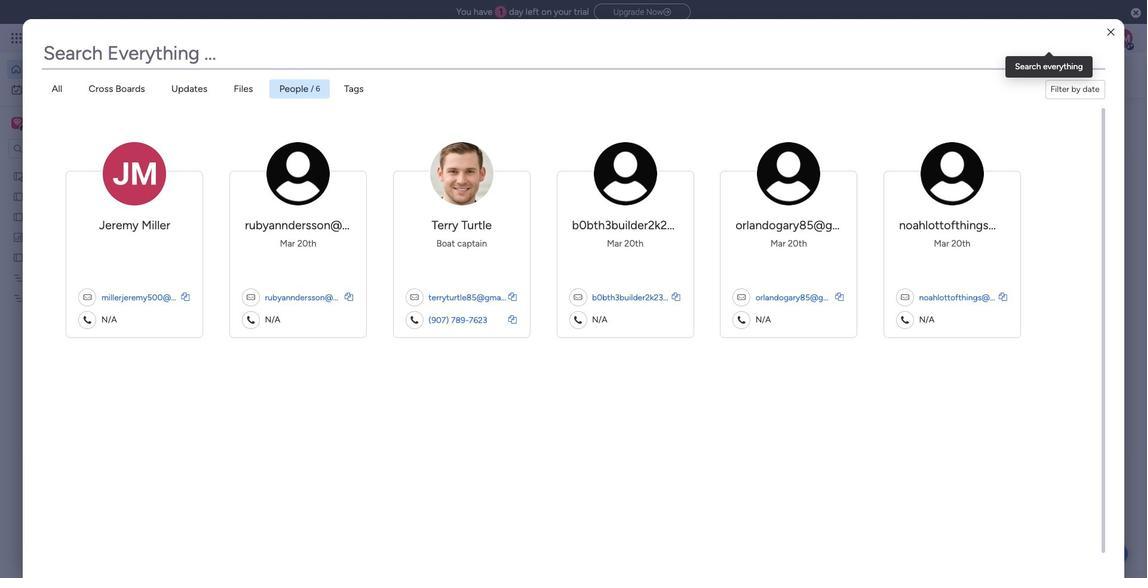 Task type: describe. For each thing, give the bounding box(es) containing it.
v2 bolt switch image
[[1023, 68, 1030, 82]]

select product image
[[11, 32, 23, 44]]

remove from favorites image
[[361, 242, 373, 254]]

quick search results list box
[[221, 136, 892, 294]]

workspace image
[[11, 117, 23, 130]]

files o image for 1st dapulse email image from left
[[345, 293, 353, 301]]

files o image for 3rd dapulse email image from left
[[836, 293, 844, 301]]

2 files o image from the top
[[509, 315, 517, 324]]

1 add to favorites image from the left
[[693, 242, 705, 254]]

1 dapulse email image from the left
[[79, 289, 96, 307]]

files o image for second dapulse email image from right
[[672, 293, 680, 301]]

1 dapulse email image from the left
[[242, 289, 260, 307]]

close image
[[1108, 28, 1115, 37]]

dapulse phone image for third dapulse email icon from left
[[897, 311, 914, 329]]

0 vertical spatial option
[[7, 60, 145, 79]]

templates image image
[[931, 114, 1089, 197]]

remove from favorites image
[[527, 242, 539, 254]]



Task type: locate. For each thing, give the bounding box(es) containing it.
public board image
[[13, 191, 24, 202], [13, 252, 24, 263]]

dapulse phone image for 3rd dapulse email image from left
[[733, 311, 751, 329]]

files o image for third dapulse email icon from left
[[999, 293, 1008, 301]]

1 vertical spatial files o image
[[509, 315, 517, 324]]

2 dapulse phone image from the left
[[406, 311, 424, 329]]

None field
[[42, 38, 1106, 68]]

1 vertical spatial public board image
[[236, 242, 249, 255]]

2 add to favorites image from the left
[[859, 242, 871, 254]]

Search Everything ... field
[[42, 38, 1106, 68]]

public dashboard image
[[13, 231, 24, 243]]

4 dapulse phone image from the left
[[897, 311, 914, 329]]

2 dapulse phone image from the left
[[569, 311, 587, 329]]

contact sales element
[[920, 424, 1100, 472]]

files o image
[[181, 293, 190, 301], [345, 293, 353, 301], [672, 293, 680, 301], [836, 293, 844, 301], [999, 293, 1008, 301]]

0 horizontal spatial public board image
[[13, 211, 24, 222]]

1 files o image from the top
[[509, 293, 517, 301]]

files o image
[[509, 293, 517, 301], [509, 315, 517, 324]]

help center element
[[920, 367, 1100, 415]]

dapulse close image
[[1132, 7, 1142, 19]]

Search in workspace field
[[25, 142, 100, 156]]

dapulse rightstroke image
[[664, 8, 671, 17]]

2 horizontal spatial dapulse email image
[[897, 289, 914, 307]]

1 horizontal spatial dapulse phone image
[[569, 311, 587, 329]]

jeremy miller image
[[1114, 29, 1133, 48]]

v2 user feedback image
[[930, 68, 939, 82]]

workspace selection element
[[11, 116, 100, 131]]

2 vertical spatial option
[[0, 165, 152, 168]]

2 dapulse email image from the left
[[569, 289, 587, 307]]

list box
[[0, 163, 152, 470]]

public board image down shareable board icon
[[13, 191, 24, 202]]

1 horizontal spatial add to favorites image
[[859, 242, 871, 254]]

0 vertical spatial files o image
[[509, 293, 517, 301]]

0 element
[[341, 328, 356, 342]]

open update feed (inbox) image
[[221, 328, 235, 342]]

dapulse email image
[[79, 289, 96, 307], [406, 289, 424, 307], [897, 289, 914, 307]]

dapulse phone image
[[242, 311, 260, 329], [406, 311, 424, 329], [733, 311, 751, 329], [897, 311, 914, 329]]

files o image for 1st dapulse email icon from left
[[181, 293, 190, 301]]

0 horizontal spatial dapulse email image
[[242, 289, 260, 307]]

1 horizontal spatial dapulse email image
[[569, 289, 587, 307]]

shareable board image
[[13, 170, 24, 182]]

add to favorites image
[[693, 242, 705, 254], [859, 242, 871, 254]]

public board image up public dashboard image
[[13, 211, 24, 222]]

component image
[[236, 261, 246, 272]]

1 horizontal spatial dapulse email image
[[406, 289, 424, 307]]

1 vertical spatial public board image
[[13, 252, 24, 263]]

option
[[7, 60, 145, 79], [7, 80, 145, 99], [0, 165, 152, 168]]

0 vertical spatial public board image
[[13, 211, 24, 222]]

3 dapulse phone image from the left
[[733, 311, 751, 329]]

0 horizontal spatial dapulse phone image
[[79, 311, 96, 329]]

1 files o image from the left
[[181, 293, 190, 301]]

public board image up component icon
[[236, 242, 249, 255]]

2 dapulse email image from the left
[[406, 289, 424, 307]]

1 public board image from the top
[[13, 191, 24, 202]]

0 horizontal spatial add to favorites image
[[693, 242, 705, 254]]

4 files o image from the left
[[836, 293, 844, 301]]

3 files o image from the left
[[672, 293, 680, 301]]

0 vertical spatial public board image
[[13, 191, 24, 202]]

workspace image
[[13, 117, 21, 130]]

1 dapulse phone image from the left
[[242, 311, 260, 329]]

2 horizontal spatial dapulse email image
[[733, 289, 751, 307]]

1 dapulse phone image from the left
[[79, 311, 96, 329]]

getting started element
[[920, 309, 1100, 357]]

1 horizontal spatial public board image
[[236, 242, 249, 255]]

1 vertical spatial option
[[7, 80, 145, 99]]

public board image down public dashboard image
[[13, 252, 24, 263]]

public board image
[[13, 211, 24, 222], [236, 242, 249, 255]]

2 files o image from the left
[[345, 293, 353, 301]]

dapulse phone image for 1st dapulse email image from left
[[242, 311, 260, 329]]

5 files o image from the left
[[999, 293, 1008, 301]]

0 horizontal spatial dapulse email image
[[79, 289, 96, 307]]

3 dapulse email image from the left
[[897, 289, 914, 307]]

3 dapulse email image from the left
[[733, 289, 751, 307]]

dapulse phone image
[[79, 311, 96, 329], [569, 311, 587, 329]]

dapulse email image
[[242, 289, 260, 307], [569, 289, 587, 307], [733, 289, 751, 307]]

2 public board image from the top
[[13, 252, 24, 263]]



Task type: vqa. For each thing, say whether or not it's contained in the screenshot.
Board activity icon
no



